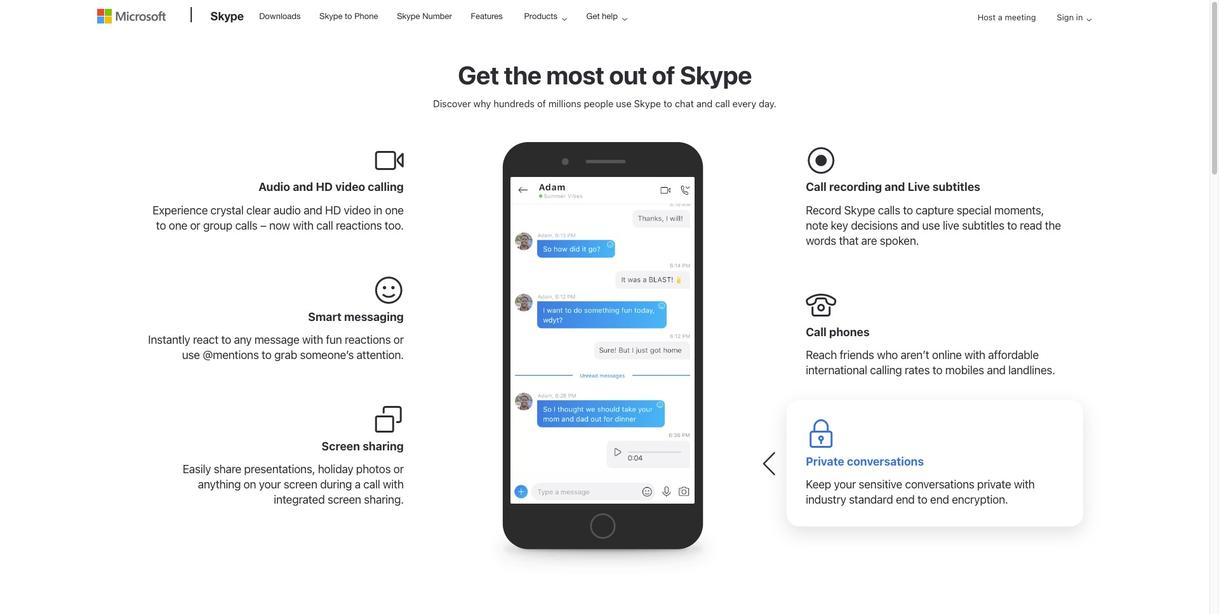 Task type: locate. For each thing, give the bounding box(es) containing it.
1 vertical spatial reactions
[[345, 334, 391, 347]]

0 vertical spatial the
[[504, 60, 542, 90]]

presentations,
[[244, 463, 315, 477]]

or inside experience crystal clear audio and hd video in one to one or group calls – now with call reactions too.
[[190, 219, 200, 233]]

call
[[715, 98, 730, 109], [317, 219, 333, 233], [364, 479, 380, 492]]

a inside host a meeting link
[[998, 12, 1003, 22]]

0 horizontal spatial one
[[169, 219, 187, 233]]

0 vertical spatial in
[[1077, 12, 1083, 22]]

skype to phone
[[320, 11, 378, 21]]

0 horizontal spatial in
[[374, 204, 382, 217]]

0 vertical spatial of
[[652, 60, 675, 90]]

with right private
[[1014, 479, 1035, 492]]

to left chat
[[664, 98, 673, 109]]

your down presentations,
[[259, 479, 281, 492]]

1 horizontal spatial of
[[652, 60, 675, 90]]

0 vertical spatial calling
[[368, 181, 404, 194]]

hd inside experience crystal clear audio and hd video in one to one or group calls – now with call reactions too.
[[325, 204, 341, 217]]

get inside dropdown button
[[587, 11, 600, 21]]

0 vertical spatial screen
[[284, 479, 317, 492]]

subtitles down special
[[963, 219, 1005, 233]]

a right the during
[[355, 479, 361, 492]]

reactions left too.
[[336, 219, 382, 233]]

one up too.
[[385, 204, 404, 217]]

features
[[471, 11, 503, 21]]

a right host
[[998, 12, 1003, 22]]

sensitive
[[859, 479, 903, 492]]

skype left downloads "link"
[[211, 9, 244, 23]]

rates
[[905, 364, 930, 378]]

1 vertical spatial video
[[344, 204, 371, 217]]

screen up integrated
[[284, 479, 317, 492]]

skype left number
[[397, 11, 420, 21]]

decisions
[[851, 219, 898, 233]]

1 horizontal spatial one
[[385, 204, 404, 217]]

use down the react
[[182, 349, 200, 362]]

instantly react to any message with fun reactions or use @mentions to grab someone's attention.
[[148, 334, 404, 362]]

subtitles inside "record skype calls to capture special moments, note key decisions and use live subtitles to read the words that are spoken."
[[963, 219, 1005, 233]]

1 vertical spatial or
[[394, 334, 404, 347]]

to inside reach friends who aren't online with affordable international calling rates to mobiles and landlines.
[[933, 364, 943, 378]]

0 horizontal spatial calling
[[368, 181, 404, 194]]

0 vertical spatial calls
[[878, 204, 901, 217]]

1 vertical spatial call
[[317, 219, 333, 233]]

skype to phone link
[[314, 1, 384, 31]]

call up record
[[806, 181, 827, 194]]

audio
[[274, 204, 301, 217]]

0 vertical spatial subtitles
[[933, 181, 981, 194]]

calls
[[878, 204, 901, 217], [235, 219, 258, 233]]

encryption.
[[952, 494, 1009, 507]]

0 vertical spatial reactions
[[336, 219, 382, 233]]

and down affordable on the bottom of page
[[987, 364, 1006, 378]]

meeting
[[1005, 12, 1036, 22]]

reactions up attention.
[[345, 334, 391, 347]]

use inside instantly react to any message with fun reactions or use @mentions to grab someone's attention.
[[182, 349, 200, 362]]

calls left –
[[235, 219, 258, 233]]

skype number
[[397, 11, 452, 21]]

someone's
[[300, 349, 354, 362]]

0 vertical spatial get
[[587, 11, 600, 21]]

0 vertical spatial a
[[998, 12, 1003, 22]]

in inside experience crystal clear audio and hd video in one to one or group calls – now with call reactions too.
[[374, 204, 382, 217]]

call up reach
[[806, 326, 827, 339]]

call
[[806, 181, 827, 194], [806, 326, 827, 339]]

0 vertical spatial use
[[616, 98, 632, 109]]

keep
[[806, 479, 832, 492]]

end
[[896, 494, 915, 507], [931, 494, 950, 507]]

with inside keep your sensitive conversations private with industry standard end to end encryption.
[[1014, 479, 1035, 492]]

to left phone
[[345, 11, 352, 21]]

0 horizontal spatial a
[[355, 479, 361, 492]]

most
[[546, 60, 605, 90]]


[[806, 290, 837, 321]]

host
[[978, 12, 996, 22]]

conversations up sensitive
[[847, 455, 924, 469]]

private
[[978, 479, 1012, 492]]

reactions inside instantly react to any message with fun reactions or use @mentions to grab someone's attention.
[[345, 334, 391, 347]]

your inside easily share presentations, holiday photos or anything on your screen during a call with integrated screen sharing.
[[259, 479, 281, 492]]

number
[[423, 11, 452, 21]]

call inside easily share presentations, holiday photos or anything on your screen during a call with integrated screen sharing.
[[364, 479, 380, 492]]

subtitles
[[933, 181, 981, 194], [963, 219, 1005, 233]]

1 vertical spatial get
[[458, 60, 499, 90]]

recording
[[830, 181, 882, 194]]

smart
[[308, 310, 342, 324]]

call down audio and hd video calling on the top of the page
[[317, 219, 333, 233]]

conversations inside keep your sensitive conversations private with industry standard end to end encryption.
[[906, 479, 975, 492]]

calls up decisions
[[878, 204, 901, 217]]

1 horizontal spatial in
[[1077, 12, 1083, 22]]

and inside reach friends who aren't online with affordable international calling rates to mobiles and landlines.
[[987, 364, 1006, 378]]

phones
[[830, 326, 870, 339]]

record
[[806, 204, 842, 217]]


[[373, 145, 404, 176]]

to inside experience crystal clear audio and hd video in one to one or group calls – now with call reactions too.
[[156, 219, 166, 233]]

to down message
[[262, 349, 272, 362]]

or right photos
[[394, 463, 404, 477]]

use
[[616, 98, 632, 109], [923, 219, 940, 233], [182, 349, 200, 362]]

smart messaging
[[308, 310, 404, 324]]

0 horizontal spatial your
[[259, 479, 281, 492]]

standard
[[849, 494, 893, 507]]

1 vertical spatial a
[[355, 479, 361, 492]]

key
[[831, 219, 849, 233]]

1 vertical spatial the
[[1045, 219, 1061, 233]]

0 vertical spatial one
[[385, 204, 404, 217]]

0 horizontal spatial end
[[896, 494, 915, 507]]

with up someone's
[[302, 334, 323, 347]]

with for 
[[302, 334, 323, 347]]

1 call from the top
[[806, 181, 827, 194]]

who
[[877, 349, 898, 362]]

1 vertical spatial call
[[806, 326, 827, 339]]

with up sharing.
[[383, 479, 404, 492]]

landlines.
[[1009, 364, 1056, 378]]

1 horizontal spatial calling
[[870, 364, 902, 378]]

2 end from the left
[[931, 494, 950, 507]]

read
[[1020, 219, 1043, 233]]

anything
[[198, 479, 241, 492]]

skype
[[211, 9, 244, 23], [320, 11, 343, 21], [397, 11, 420, 21], [680, 60, 752, 90], [634, 98, 661, 109], [845, 204, 876, 217]]

0 horizontal spatial the
[[504, 60, 542, 90]]

video inside experience crystal clear audio and hd video in one to one or group calls – now with call reactions too.
[[344, 204, 371, 217]]

1 vertical spatial use
[[923, 219, 940, 233]]

1 horizontal spatial the
[[1045, 219, 1061, 233]]

menu bar
[[97, 1, 1113, 67]]

with inside reach friends who aren't online with affordable international calling rates to mobiles and landlines.
[[965, 349, 986, 362]]

the up hundreds
[[504, 60, 542, 90]]

one
[[385, 204, 404, 217], [169, 219, 187, 233]]

1 horizontal spatial a
[[998, 12, 1003, 22]]

1 horizontal spatial your
[[834, 479, 856, 492]]

easily share presentations, holiday photos or anything on your screen during a call with integrated screen sharing.
[[183, 463, 404, 507]]

or up attention.
[[394, 334, 404, 347]]

skype left phone
[[320, 11, 343, 21]]

1 horizontal spatial screen
[[328, 494, 361, 507]]

the
[[504, 60, 542, 90], [1045, 219, 1061, 233]]

to down experience
[[156, 219, 166, 233]]

the right read at right
[[1045, 219, 1061, 233]]

1 vertical spatial conversations
[[906, 479, 975, 492]]

skype inside "record skype calls to capture special moments, note key decisions and use live subtitles to read the words that are spoken."
[[845, 204, 876, 217]]

2 vertical spatial call
[[364, 479, 380, 492]]

and up spoken.
[[901, 219, 920, 233]]

1 horizontal spatial end
[[931, 494, 950, 507]]

messaging
[[344, 310, 404, 324]]


[[373, 405, 404, 435]]

with up mobiles
[[965, 349, 986, 362]]

calls inside "record skype calls to capture special moments, note key decisions and use live subtitles to read the words that are spoken."
[[878, 204, 901, 217]]

skype down the out
[[634, 98, 661, 109]]

2 your from the left
[[834, 479, 856, 492]]

friends
[[840, 349, 875, 362]]

1 horizontal spatial get
[[587, 11, 600, 21]]

conversations up encryption.
[[906, 479, 975, 492]]

to down moments,
[[1008, 219, 1018, 233]]

calling down who
[[870, 364, 902, 378]]


[[373, 275, 404, 306]]

get left 'help'
[[587, 11, 600, 21]]

with
[[293, 219, 314, 233], [302, 334, 323, 347], [965, 349, 986, 362], [383, 479, 404, 492], [1014, 479, 1035, 492]]

and
[[697, 98, 713, 109], [293, 181, 313, 194], [885, 181, 906, 194], [304, 204, 322, 217], [901, 219, 920, 233], [987, 364, 1006, 378]]

hd down audio and hd video calling on the top of the page
[[325, 204, 341, 217]]

end down sensitive
[[896, 494, 915, 507]]

1 vertical spatial hd
[[325, 204, 341, 217]]

use inside "record skype calls to capture special moments, note key decisions and use live subtitles to read the words that are spoken."
[[923, 219, 940, 233]]

use right people
[[616, 98, 632, 109]]

discover why hundreds of millions people use skype to chat and call every day.
[[433, 98, 777, 109]]

1 horizontal spatial calls
[[878, 204, 901, 217]]

call phones
[[806, 326, 870, 339]]

calling
[[368, 181, 404, 194], [870, 364, 902, 378]]

with inside instantly react to any message with fun reactions or use @mentions to grab someone's attention.
[[302, 334, 323, 347]]

call left every
[[715, 98, 730, 109]]

video showcase of features available on skype. skype provides you with audio and hd video calling, smart messaging, screen sharing, call recording and live subtitles, call to phones and on top of all we're keeping your conversations private. element
[[511, 177, 695, 505]]

0 vertical spatial call
[[806, 181, 827, 194]]

your up industry
[[834, 479, 856, 492]]

spoken.
[[880, 234, 919, 248]]

of left the millions
[[537, 98, 546, 109]]

in right sign
[[1077, 12, 1083, 22]]

or inside instantly react to any message with fun reactions or use @mentions to grab someone's attention.
[[394, 334, 404, 347]]

host a meeting
[[978, 12, 1036, 22]]

1 your from the left
[[259, 479, 281, 492]]

0 vertical spatial or
[[190, 219, 200, 233]]

react
[[193, 334, 219, 347]]

record skype calls to capture special moments, note key decisions and use live subtitles to read the words that are spoken.
[[806, 204, 1061, 248]]

arrow down image
[[1082, 12, 1097, 27]]

2 horizontal spatial call
[[715, 98, 730, 109]]

and right audio
[[304, 204, 322, 217]]

1 horizontal spatial use
[[616, 98, 632, 109]]

group
[[203, 219, 233, 233]]

hd right audio
[[316, 181, 333, 194]]

calls inside experience crystal clear audio and hd video in one to one or group calls – now with call reactions too.
[[235, 219, 258, 233]]

0 vertical spatial conversations
[[847, 455, 924, 469]]

audio
[[259, 181, 290, 194]]

your inside keep your sensitive conversations private with industry standard end to end encryption.
[[834, 479, 856, 492]]

0 horizontal spatial call
[[317, 219, 333, 233]]

sharing
[[363, 440, 404, 453]]

to right standard
[[918, 494, 928, 507]]

1 end from the left
[[896, 494, 915, 507]]

in down 
[[374, 204, 382, 217]]

2 horizontal spatial use
[[923, 219, 940, 233]]

1 vertical spatial of
[[537, 98, 546, 109]]

screen down the during
[[328, 494, 361, 507]]

2 call from the top
[[806, 326, 827, 339]]

get up why
[[458, 60, 499, 90]]

to down online
[[933, 364, 943, 378]]

live
[[908, 181, 930, 194]]

1 vertical spatial subtitles
[[963, 219, 1005, 233]]

with down audio
[[293, 219, 314, 233]]

call inside experience crystal clear audio and hd video in one to one or group calls – now with call reactions too.
[[317, 219, 333, 233]]

calling down 
[[368, 181, 404, 194]]

call down photos
[[364, 479, 380, 492]]

subtitles up special
[[933, 181, 981, 194]]

or
[[190, 219, 200, 233], [394, 334, 404, 347], [394, 463, 404, 477]]

1 vertical spatial in
[[374, 204, 382, 217]]

0 horizontal spatial get
[[458, 60, 499, 90]]

1 horizontal spatial call
[[364, 479, 380, 492]]

or down experience
[[190, 219, 200, 233]]

0 vertical spatial hd
[[316, 181, 333, 194]]

1 vertical spatial calling
[[870, 364, 902, 378]]

1 vertical spatial calls
[[235, 219, 258, 233]]

2 vertical spatial or
[[394, 463, 404, 477]]

0 horizontal spatial calls
[[235, 219, 258, 233]]

easily
[[183, 463, 211, 477]]

sharing.
[[364, 494, 404, 507]]

skype link
[[204, 1, 250, 35]]

2 vertical spatial use
[[182, 349, 200, 362]]

and inside experience crystal clear audio and hd video in one to one or group calls – now with call reactions too.
[[304, 204, 322, 217]]

to
[[345, 11, 352, 21], [664, 98, 673, 109], [903, 204, 913, 217], [156, 219, 166, 233], [1008, 219, 1018, 233], [221, 334, 231, 347], [262, 349, 272, 362], [933, 364, 943, 378], [918, 494, 928, 507]]

one down experience
[[169, 219, 187, 233]]

of right the out
[[652, 60, 675, 90]]

phone
[[355, 11, 378, 21]]

skype up decisions
[[845, 204, 876, 217]]

features link
[[465, 1, 509, 31]]

use down capture
[[923, 219, 940, 233]]

end left encryption.
[[931, 494, 950, 507]]

0 horizontal spatial use
[[182, 349, 200, 362]]



Task type: describe. For each thing, give the bounding box(es) containing it.
with for 
[[965, 349, 986, 362]]

get for get the most out of skype
[[458, 60, 499, 90]]

are
[[862, 234, 877, 248]]

call for 
[[806, 326, 827, 339]]

during
[[320, 479, 352, 492]]

sign in link
[[1047, 1, 1097, 34]]

and left live
[[885, 181, 906, 194]]

0 vertical spatial video
[[336, 181, 365, 194]]

crystal
[[211, 204, 244, 217]]

host a meeting link
[[968, 1, 1047, 34]]


[[806, 145, 837, 176]]

message
[[254, 334, 300, 347]]

get help
[[587, 11, 618, 21]]

hundreds
[[494, 98, 535, 109]]

with inside experience crystal clear audio and hd video in one to one or group calls – now with call reactions too.
[[293, 219, 314, 233]]

and right chat
[[697, 98, 713, 109]]

out
[[609, 60, 647, 90]]

special
[[957, 204, 992, 217]]

instantly
[[148, 334, 190, 347]]

skype up every
[[680, 60, 752, 90]]

any
[[234, 334, 252, 347]]


[[806, 420, 837, 451]]

help
[[602, 11, 618, 21]]

1 vertical spatial screen
[[328, 494, 361, 507]]

sign
[[1057, 12, 1074, 22]]

audio and hd video calling
[[259, 181, 404, 194]]

screen sharing
[[322, 440, 404, 453]]

to inside the skype to phone "link"
[[345, 11, 352, 21]]

screen
[[322, 440, 360, 453]]

online
[[932, 349, 962, 362]]

fun
[[326, 334, 342, 347]]

get the most out of skype
[[458, 60, 752, 90]]

0 horizontal spatial of
[[537, 98, 546, 109]]

grab
[[274, 349, 297, 362]]

call for 
[[806, 181, 827, 194]]

sign in
[[1057, 12, 1083, 22]]

microsoft image
[[97, 9, 165, 24]]

day.
[[759, 98, 777, 109]]

integrated
[[274, 494, 325, 507]]

a inside easily share presentations, holiday photos or anything on your screen during a call with integrated screen sharing.
[[355, 479, 361, 492]]

mobiles
[[946, 364, 985, 378]]

industry
[[806, 494, 847, 507]]

@mentions
[[203, 349, 259, 362]]

products button
[[514, 1, 577, 32]]

aren't
[[901, 349, 930, 362]]

reach friends who aren't online with affordable international calling rates to mobiles and landlines.
[[806, 349, 1056, 378]]

calling inside reach friends who aren't online with affordable international calling rates to mobiles and landlines.
[[870, 364, 902, 378]]

private conversations
[[806, 455, 924, 469]]

skype inside "link"
[[320, 11, 343, 21]]

downloads
[[259, 11, 301, 21]]

get for get help
[[587, 11, 600, 21]]

that
[[839, 234, 859, 248]]

reach
[[806, 349, 837, 362]]

international
[[806, 364, 868, 378]]

or inside easily share presentations, holiday photos or anything on your screen during a call with integrated screen sharing.
[[394, 463, 404, 477]]

to down live
[[903, 204, 913, 217]]

share
[[214, 463, 241, 477]]

words
[[806, 234, 837, 248]]

skype number link
[[391, 1, 458, 31]]

0 horizontal spatial screen
[[284, 479, 317, 492]]

and inside "record skype calls to capture special moments, note key decisions and use live subtitles to read the words that are spoken."
[[901, 219, 920, 233]]

photos
[[356, 463, 391, 477]]

to up @mentions
[[221, 334, 231, 347]]

private
[[806, 455, 845, 469]]

in inside sign in 'link'
[[1077, 12, 1083, 22]]

with for 
[[1014, 479, 1035, 492]]

–
[[260, 219, 267, 233]]

too.
[[385, 219, 404, 233]]

reactions inside experience crystal clear audio and hd video in one to one or group calls – now with call reactions too.
[[336, 219, 382, 233]]

on
[[244, 479, 256, 492]]

moments,
[[995, 204, 1044, 217]]

downloads link
[[254, 1, 306, 31]]

experience
[[153, 204, 208, 217]]

affordable
[[989, 349, 1039, 362]]

note
[[806, 219, 828, 233]]

to inside keep your sensitive conversations private with industry standard end to end encryption.
[[918, 494, 928, 507]]

0 vertical spatial call
[[715, 98, 730, 109]]

people
[[584, 98, 614, 109]]

now
[[269, 219, 290, 233]]

clear
[[246, 204, 271, 217]]

millions
[[549, 98, 582, 109]]

the inside "record skype calls to capture special moments, note key decisions and use live subtitles to read the words that are spoken."
[[1045, 219, 1061, 233]]

experience crystal clear audio and hd video in one to one or group calls – now with call reactions too.
[[153, 204, 404, 233]]

why
[[474, 98, 491, 109]]

products
[[524, 11, 558, 21]]

menu bar containing host a meeting
[[97, 1, 1113, 67]]

with inside easily share presentations, holiday photos or anything on your screen during a call with integrated screen sharing.
[[383, 479, 404, 492]]

get help button
[[576, 1, 638, 32]]

and up audio
[[293, 181, 313, 194]]

call recording and live subtitles
[[806, 181, 981, 194]]

live
[[943, 219, 960, 233]]

1 vertical spatial one
[[169, 219, 187, 233]]

keep your sensitive conversations private with industry standard end to end encryption.
[[806, 479, 1035, 507]]



Task type: vqa. For each thing, say whether or not it's contained in the screenshot.
real-
no



